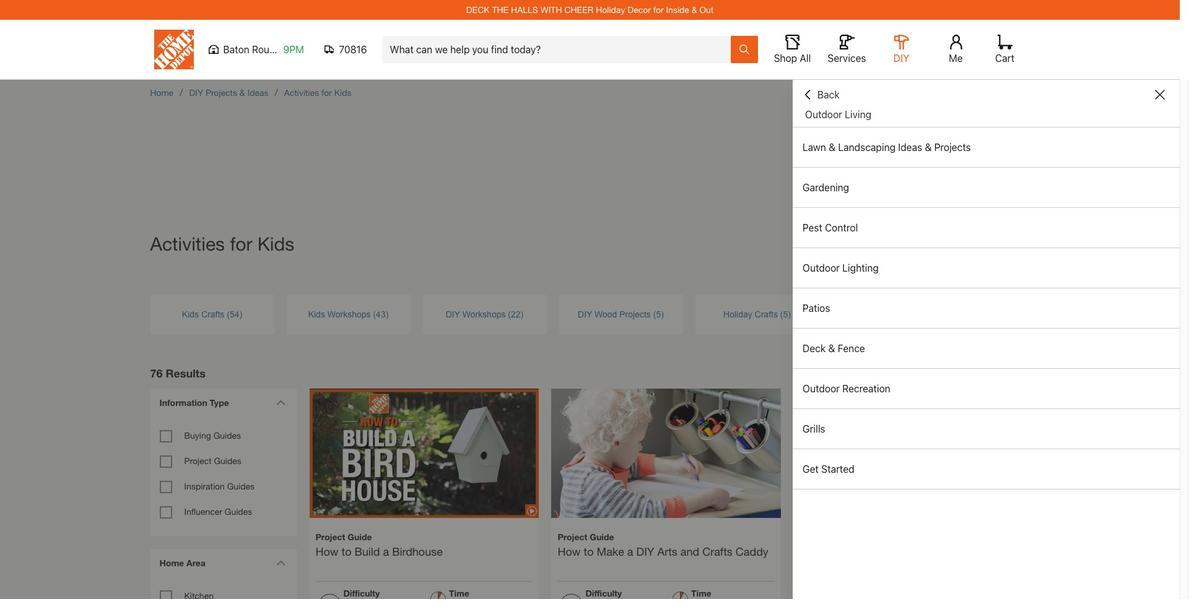 Task type: vqa. For each thing, say whether or not it's contained in the screenshot.


Task type: describe. For each thing, give the bounding box(es) containing it.
cheer
[[564, 4, 593, 15]]

the home depot logo image
[[154, 30, 194, 69]]

guides for influencer guides
[[225, 507, 252, 517]]

influencer guides
[[184, 507, 252, 517]]

result
[[166, 366, 200, 380]]

inside
[[666, 4, 689, 15]]

4 ) from the left
[[661, 309, 664, 319]]

get
[[803, 464, 819, 475]]

1 5 from the left
[[656, 309, 661, 319]]

deck
[[466, 4, 490, 15]]

cart
[[995, 53, 1014, 64]]

diy for diy
[[893, 53, 909, 64]]

buying
[[184, 430, 211, 441]]

landscaping
[[838, 142, 896, 153]]

workshops for kids workshops
[[327, 309, 371, 319]]

diy for diy projects & ideas
[[189, 87, 203, 98]]

deck & fence
[[803, 343, 865, 354]]

) for kids crafts ( 54 )
[[239, 309, 242, 319]]

make
[[597, 545, 624, 558]]

grills
[[803, 424, 825, 435]]

difficulty for build
[[343, 588, 380, 599]]

project guide how to build a birdhouse
[[316, 532, 443, 558]]

0 vertical spatial activities for kids
[[284, 87, 351, 98]]

living
[[845, 109, 871, 120]]

crafts inside "project guide how to make a diy arts and crafts caddy"
[[702, 545, 733, 558]]

inspiration guides
[[184, 481, 255, 492]]

2 vertical spatial for
[[230, 233, 252, 255]]

type
[[210, 398, 229, 408]]

how to build a wooden toolbox image
[[794, 368, 1023, 597]]

( for kids workshops
[[373, 309, 376, 319]]

the
[[492, 4, 509, 15]]

me button
[[936, 35, 976, 64]]

) for holiday crafts ( 5 )
[[788, 309, 791, 319]]

caddy
[[736, 545, 768, 558]]

deck the halls with cheer holiday decor for inside & out link
[[466, 4, 714, 15]]

buying guides
[[184, 430, 241, 441]]

a for build
[[383, 545, 389, 558]]

services
[[828, 53, 866, 64]]

with
[[540, 4, 562, 15]]

all
[[800, 53, 811, 64]]

& down baton
[[240, 87, 245, 98]]

services button
[[827, 35, 867, 64]]

lighting
[[842, 263, 879, 274]]

& right landscaping
[[925, 142, 932, 153]]

back
[[817, 89, 840, 100]]

& right deck
[[828, 343, 835, 354]]

guide for build
[[348, 532, 372, 542]]

70816 button
[[324, 43, 367, 56]]

birdhouse
[[392, 545, 443, 558]]

gardening link
[[793, 168, 1180, 207]]

influencer
[[184, 507, 222, 517]]

kids crafts ( 54 )
[[182, 309, 242, 319]]

cart link
[[991, 35, 1018, 64]]

diy wood projects ( 5 )
[[578, 309, 664, 319]]

how for how to build a birdhouse
[[316, 545, 338, 558]]

1 vertical spatial holiday
[[723, 309, 752, 319]]

control
[[825, 222, 858, 233]]

guide for make
[[590, 532, 614, 542]]

information type
[[159, 398, 229, 408]]

s
[[200, 366, 206, 380]]

time for diy
[[691, 588, 711, 599]]

fence
[[838, 343, 865, 354]]

guides for inspiration guides
[[227, 481, 255, 492]]

area
[[186, 558, 206, 568]]

baton rouge 9pm
[[223, 44, 304, 55]]

deck
[[803, 343, 826, 354]]

shop all button
[[773, 35, 812, 64]]

) for diy workshops ( 22 )
[[521, 309, 523, 319]]

outdoor lighting link
[[793, 248, 1180, 288]]

guides for buying guides
[[213, 430, 241, 441]]

baton
[[223, 44, 249, 55]]

ideas for &
[[247, 87, 268, 98]]

back button
[[803, 89, 840, 101]]

patios
[[803, 303, 830, 314]]

home for the home link
[[150, 87, 173, 98]]

crafts for holiday crafts
[[755, 309, 778, 319]]

kids workshops ( 43 )
[[308, 309, 389, 319]]

how to build a birdhouse image
[[309, 368, 539, 540]]

feedback link image
[[1172, 209, 1189, 276]]

54
[[230, 309, 239, 319]]

time for birdhouse
[[449, 588, 469, 599]]

2 5 from the left
[[783, 309, 788, 319]]

76
[[150, 366, 163, 380]]

lawn & landscaping ideas & projects link
[[793, 128, 1180, 167]]

patios link
[[793, 289, 1180, 328]]

shop all
[[774, 53, 811, 64]]

lawn
[[803, 142, 826, 153]]

& left out
[[692, 4, 697, 15]]

What can we help you find today? search field
[[390, 37, 730, 63]]

) for kids workshops ( 43 )
[[386, 309, 389, 319]]

( for diy workshops
[[508, 309, 511, 319]]

deck the halls with cheer holiday decor for inside & out
[[466, 4, 714, 15]]

to for build
[[342, 545, 351, 558]]

project for how to build a birdhouse
[[316, 532, 345, 542]]

activities for kids link
[[284, 87, 351, 98]]

outdoor lighting
[[803, 263, 879, 274]]



Task type: locate. For each thing, give the bounding box(es) containing it.
1 ) from the left
[[239, 309, 242, 319]]

projects up gardening link
[[934, 142, 971, 153]]

outdoor
[[805, 109, 842, 120], [803, 263, 840, 274], [803, 383, 840, 394]]

(
[[227, 309, 230, 319], [373, 309, 376, 319], [508, 309, 511, 319], [653, 309, 656, 319], [780, 309, 783, 319]]

how to make a diy arts and crafts caddy image
[[551, 368, 781, 597]]

1 ( from the left
[[227, 309, 230, 319]]

to inside project guide how to build a birdhouse
[[342, 545, 351, 558]]

get started link
[[793, 450, 1180, 489]]

wood
[[595, 309, 617, 319]]

0 vertical spatial projects
[[206, 87, 237, 98]]

menu
[[793, 128, 1180, 490]]

1 time from the left
[[449, 588, 469, 599]]

pest control
[[803, 222, 858, 233]]

diy inside "project guide how to make a diy arts and crafts caddy"
[[636, 545, 654, 558]]

1 how from the left
[[316, 545, 338, 558]]

out
[[699, 4, 714, 15]]

2 ) from the left
[[386, 309, 389, 319]]

2 ( from the left
[[373, 309, 376, 319]]

( for kids crafts
[[227, 309, 230, 319]]

1 horizontal spatial ideas
[[898, 142, 922, 153]]

guide
[[348, 532, 372, 542], [590, 532, 614, 542]]

a right build
[[383, 545, 389, 558]]

difficulty down make
[[586, 588, 622, 599]]

home link
[[150, 87, 173, 98]]

outdoor inside 'link'
[[803, 383, 840, 394]]

0 horizontal spatial ideas
[[247, 87, 268, 98]]

guide inside "project guide how to make a diy arts and crafts caddy"
[[590, 532, 614, 542]]

project guide how to make a diy arts and crafts caddy
[[558, 532, 768, 558]]

2 time from the left
[[691, 588, 711, 599]]

grills link
[[793, 409, 1180, 449]]

for
[[653, 4, 664, 15], [321, 87, 332, 98], [230, 233, 252, 255]]

0 vertical spatial for
[[653, 4, 664, 15]]

&
[[692, 4, 697, 15], [240, 87, 245, 98], [829, 142, 836, 153], [925, 142, 932, 153], [828, 343, 835, 354]]

diy button
[[882, 35, 921, 64]]

outdoor left lighting
[[803, 263, 840, 274]]

)
[[239, 309, 242, 319], [386, 309, 389, 319], [521, 309, 523, 319], [661, 309, 664, 319], [788, 309, 791, 319]]

workshops left 22
[[462, 309, 506, 319]]

workshops for diy workshops
[[462, 309, 506, 319]]

to left build
[[342, 545, 351, 558]]

outdoor living
[[805, 109, 871, 120]]

0 horizontal spatial time
[[449, 588, 469, 599]]

lawn & landscaping ideas & projects
[[803, 142, 971, 153]]

1 horizontal spatial time
[[691, 588, 711, 599]]

project guides
[[184, 456, 241, 466]]

70816
[[339, 44, 367, 55]]

0 horizontal spatial how
[[316, 545, 338, 558]]

2 difficulty from the left
[[586, 588, 622, 599]]

how inside "project guide how to make a diy arts and crafts caddy"
[[558, 545, 581, 558]]

1 vertical spatial home
[[159, 558, 184, 568]]

information type button
[[153, 389, 290, 417]]

0 horizontal spatial difficulty
[[343, 588, 380, 599]]

0 horizontal spatial a
[[383, 545, 389, 558]]

diy workshops ( 22 )
[[446, 309, 523, 319]]

0 horizontal spatial holiday
[[596, 4, 625, 15]]

1 difficulty from the left
[[343, 588, 380, 599]]

1 horizontal spatial 5
[[783, 309, 788, 319]]

guides
[[213, 430, 241, 441], [214, 456, 241, 466], [227, 481, 255, 492], [225, 507, 252, 517]]

0 vertical spatial home
[[150, 87, 173, 98]]

a right make
[[627, 545, 633, 558]]

halls
[[511, 4, 538, 15]]

time
[[449, 588, 469, 599], [691, 588, 711, 599]]

information
[[159, 398, 207, 408]]

crafts for kids crafts
[[201, 309, 224, 319]]

2 how from the left
[[558, 545, 581, 558]]

workshops
[[327, 309, 371, 319], [462, 309, 506, 319]]

1 vertical spatial ideas
[[898, 142, 922, 153]]

home left area
[[159, 558, 184, 568]]

0 vertical spatial activities
[[284, 87, 319, 98]]

outdoor for outdoor recreation
[[803, 383, 840, 394]]

workshops left 43
[[327, 309, 371, 319]]

5 right wood
[[656, 309, 661, 319]]

project inside "project guide how to make a diy arts and crafts caddy"
[[558, 532, 587, 542]]

deck & fence link
[[793, 329, 1180, 368]]

a
[[383, 545, 389, 558], [627, 545, 633, 558]]

guides up 'project guides'
[[213, 430, 241, 441]]

1 horizontal spatial holiday
[[723, 309, 752, 319]]

5 left patios
[[783, 309, 788, 319]]

1 vertical spatial for
[[321, 87, 332, 98]]

pest control link
[[793, 208, 1180, 248]]

& right lawn at the right of the page
[[829, 142, 836, 153]]

guide up make
[[590, 532, 614, 542]]

2 horizontal spatial crafts
[[755, 309, 778, 319]]

1 horizontal spatial a
[[627, 545, 633, 558]]

and
[[680, 545, 699, 558]]

guides for project guides
[[214, 456, 241, 466]]

diy projects & ideas
[[189, 87, 268, 98]]

5 ) from the left
[[788, 309, 791, 319]]

home
[[150, 87, 173, 98], [159, 558, 184, 568]]

shop
[[774, 53, 797, 64]]

1 horizontal spatial difficulty
[[586, 588, 622, 599]]

76 result s
[[150, 366, 206, 380]]

project inside project guide how to build a birdhouse
[[316, 532, 345, 542]]

how for how to make a diy arts and crafts caddy
[[558, 545, 581, 558]]

0 horizontal spatial for
[[230, 233, 252, 255]]

0 horizontal spatial workshops
[[327, 309, 371, 319]]

2 a from the left
[[627, 545, 633, 558]]

2 horizontal spatial projects
[[934, 142, 971, 153]]

how left build
[[316, 545, 338, 558]]

to
[[342, 545, 351, 558], [584, 545, 594, 558]]

home for home area
[[159, 558, 184, 568]]

ideas down baton rouge 9pm
[[247, 87, 268, 98]]

diy inside button
[[893, 53, 909, 64]]

2 horizontal spatial for
[[653, 4, 664, 15]]

2 horizontal spatial project
[[558, 532, 587, 542]]

guide up build
[[348, 532, 372, 542]]

outdoor for outdoor lighting
[[803, 263, 840, 274]]

started
[[821, 464, 854, 475]]

diy for diy workshops ( 22 )
[[446, 309, 460, 319]]

0 horizontal spatial to
[[342, 545, 351, 558]]

guide inside project guide how to build a birdhouse
[[348, 532, 372, 542]]

how left make
[[558, 545, 581, 558]]

drawer close image
[[1155, 90, 1165, 100]]

build
[[355, 545, 380, 558]]

guides up inspiration guides
[[214, 456, 241, 466]]

projects right wood
[[619, 309, 651, 319]]

crafts
[[201, 309, 224, 319], [755, 309, 778, 319], [702, 545, 733, 558]]

arts
[[657, 545, 677, 558]]

2 workshops from the left
[[462, 309, 506, 319]]

difficulty for make
[[586, 588, 622, 599]]

1 horizontal spatial guide
[[590, 532, 614, 542]]

recreation
[[842, 383, 890, 394]]

holiday crafts ( 5 )
[[723, 309, 791, 319]]

how
[[316, 545, 338, 558], [558, 545, 581, 558]]

( for holiday crafts
[[780, 309, 783, 319]]

a inside "project guide how to make a diy arts and crafts caddy"
[[627, 545, 633, 558]]

1 horizontal spatial workshops
[[462, 309, 506, 319]]

0 horizontal spatial activities
[[150, 233, 225, 255]]

get started
[[803, 464, 854, 475]]

outdoor recreation
[[803, 383, 890, 394]]

0 horizontal spatial 5
[[656, 309, 661, 319]]

1 vertical spatial projects
[[934, 142, 971, 153]]

project for how to make a diy arts and crafts caddy
[[558, 532, 587, 542]]

1 horizontal spatial how
[[558, 545, 581, 558]]

ideas right landscaping
[[898, 142, 922, 153]]

1 to from the left
[[342, 545, 351, 558]]

1 vertical spatial activities
[[150, 233, 225, 255]]

1 horizontal spatial projects
[[619, 309, 651, 319]]

ideas for landscaping
[[898, 142, 922, 153]]

1 horizontal spatial activities
[[284, 87, 319, 98]]

decor
[[627, 4, 651, 15]]

4 ( from the left
[[653, 309, 656, 319]]

home down the home depot logo
[[150, 87, 173, 98]]

rouge
[[252, 44, 281, 55]]

2 guide from the left
[[590, 532, 614, 542]]

home inside 'button'
[[159, 558, 184, 568]]

diy
[[893, 53, 909, 64], [189, 87, 203, 98], [446, 309, 460, 319], [578, 309, 592, 319], [636, 545, 654, 558]]

1 guide from the left
[[348, 532, 372, 542]]

projects
[[206, 87, 237, 98], [934, 142, 971, 153], [619, 309, 651, 319]]

0 horizontal spatial crafts
[[201, 309, 224, 319]]

2 to from the left
[[584, 545, 594, 558]]

0 vertical spatial outdoor
[[805, 109, 842, 120]]

outdoor down "back" button
[[805, 109, 842, 120]]

difficulty down build
[[343, 588, 380, 599]]

to left make
[[584, 545, 594, 558]]

1 horizontal spatial to
[[584, 545, 594, 558]]

diy for diy wood projects ( 5 )
[[578, 309, 592, 319]]

gardening
[[803, 182, 849, 193]]

3 ( from the left
[[508, 309, 511, 319]]

1 workshops from the left
[[327, 309, 371, 319]]

9pm
[[283, 44, 304, 55]]

crafts right and
[[702, 545, 733, 558]]

a inside project guide how to build a birdhouse
[[383, 545, 389, 558]]

1 horizontal spatial crafts
[[702, 545, 733, 558]]

crafts left patios
[[755, 309, 778, 319]]

2 vertical spatial outdoor
[[803, 383, 840, 394]]

0 horizontal spatial projects
[[206, 87, 237, 98]]

a for make
[[627, 545, 633, 558]]

guides up influencer guides
[[227, 481, 255, 492]]

inspiration
[[184, 481, 225, 492]]

22
[[511, 309, 521, 319]]

project
[[184, 456, 212, 466], [316, 532, 345, 542], [558, 532, 587, 542]]

43
[[376, 309, 386, 319]]

outdoor inside "link"
[[803, 263, 840, 274]]

1 vertical spatial activities for kids
[[150, 233, 294, 255]]

1 vertical spatial outdoor
[[803, 263, 840, 274]]

activities
[[284, 87, 319, 98], [150, 233, 225, 255]]

activities for kids
[[284, 87, 351, 98], [150, 233, 294, 255]]

3 ) from the left
[[521, 309, 523, 319]]

outdoor down deck
[[803, 383, 840, 394]]

1 horizontal spatial project
[[316, 532, 345, 542]]

0 vertical spatial holiday
[[596, 4, 625, 15]]

0 horizontal spatial project
[[184, 456, 212, 466]]

home area button
[[153, 549, 290, 577]]

0 vertical spatial ideas
[[247, 87, 268, 98]]

outdoor for outdoor living
[[805, 109, 842, 120]]

menu containing lawn & landscaping ideas & projects
[[793, 128, 1180, 490]]

5 ( from the left
[[780, 309, 783, 319]]

to for make
[[584, 545, 594, 558]]

guides down inspiration guides
[[225, 507, 252, 517]]

home area
[[159, 558, 206, 568]]

diy projects & ideas link
[[189, 87, 268, 98]]

to inside "project guide how to make a diy arts and crafts caddy"
[[584, 545, 594, 558]]

outdoor recreation link
[[793, 369, 1180, 409]]

holiday
[[596, 4, 625, 15], [723, 309, 752, 319]]

how inside project guide how to build a birdhouse
[[316, 545, 338, 558]]

1 horizontal spatial for
[[321, 87, 332, 98]]

0 horizontal spatial guide
[[348, 532, 372, 542]]

pest
[[803, 222, 822, 233]]

ideas
[[247, 87, 268, 98], [898, 142, 922, 153]]

crafts left the 54
[[201, 309, 224, 319]]

2 vertical spatial projects
[[619, 309, 651, 319]]

1 a from the left
[[383, 545, 389, 558]]

me
[[949, 53, 963, 64]]

projects down baton
[[206, 87, 237, 98]]



